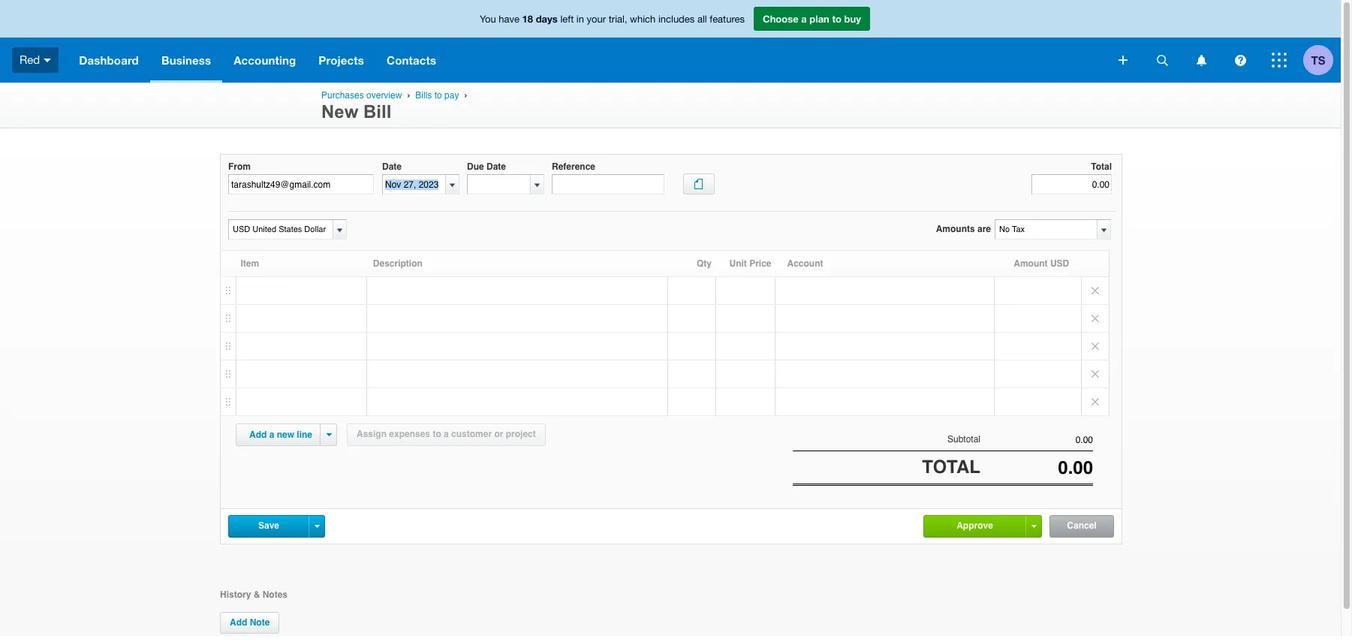 Task type: describe. For each thing, give the bounding box(es) containing it.
purchases overview › bills to pay › new bill
[[321, 90, 470, 122]]

a for to
[[802, 13, 807, 25]]

red
[[20, 53, 40, 66]]

1 horizontal spatial svg image
[[1197, 54, 1207, 66]]

includes
[[659, 14, 695, 25]]

pay
[[445, 90, 459, 101]]

item
[[241, 258, 259, 269]]

customer
[[451, 429, 492, 439]]

ts
[[1312, 53, 1326, 66]]

more approve options... image
[[1032, 525, 1037, 528]]

2 horizontal spatial svg image
[[1235, 54, 1246, 66]]

business button
[[150, 38, 222, 83]]

0 vertical spatial to
[[833, 13, 842, 25]]

usd
[[1051, 258, 1070, 269]]

banner containing ts
[[0, 0, 1342, 83]]

add a new line
[[249, 430, 312, 440]]

unit
[[730, 258, 747, 269]]

approve link
[[925, 516, 1026, 536]]

line
[[297, 430, 312, 440]]

cancel button
[[1051, 516, 1114, 537]]

projects
[[319, 53, 364, 67]]

choose a plan to buy
[[763, 13, 862, 25]]

more save options... image
[[314, 525, 320, 528]]

bills
[[416, 90, 432, 101]]

&
[[254, 589, 260, 600]]

which
[[630, 14, 656, 25]]

history & notes
[[220, 589, 288, 600]]

account
[[788, 258, 824, 269]]

amount usd
[[1014, 258, 1070, 269]]

trial,
[[609, 14, 628, 25]]

dashboard link
[[68, 38, 150, 83]]

18
[[522, 13, 533, 25]]

1 date from the left
[[382, 161, 402, 172]]

add for add a new line
[[249, 430, 267, 440]]

approve
[[957, 520, 994, 531]]

reference
[[552, 161, 596, 172]]

purchases overview link
[[321, 90, 402, 101]]

cancel
[[1068, 520, 1097, 531]]

price
[[750, 258, 772, 269]]

2 vertical spatial to
[[433, 429, 441, 439]]

buy
[[845, 13, 862, 25]]

2 date from the left
[[487, 161, 506, 172]]

days
[[536, 13, 558, 25]]

expenses
[[389, 429, 430, 439]]

business
[[161, 53, 211, 67]]

add a new line link
[[240, 424, 321, 445]]

add note link
[[220, 612, 280, 634]]

you have 18 days left in your trial, which includes all features
[[480, 13, 745, 25]]

Reference text field
[[552, 174, 665, 195]]

1 horizontal spatial svg image
[[1157, 54, 1168, 66]]

unit price
[[730, 258, 772, 269]]

due date
[[467, 161, 506, 172]]

have
[[499, 14, 520, 25]]

description
[[373, 258, 423, 269]]

dashboard
[[79, 53, 139, 67]]

accounting
[[234, 53, 296, 67]]



Task type: vqa. For each thing, say whether or not it's contained in the screenshot.
Description
yes



Task type: locate. For each thing, give the bounding box(es) containing it.
0 vertical spatial add
[[249, 430, 267, 440]]

red button
[[0, 38, 68, 83]]

0 horizontal spatial date
[[382, 161, 402, 172]]

in
[[577, 14, 584, 25]]

to inside purchases overview › bills to pay › new bill
[[435, 90, 442, 101]]

svg image
[[1157, 54, 1168, 66], [1235, 54, 1246, 66], [44, 58, 51, 62]]

add for add note
[[230, 617, 247, 628]]

history
[[220, 589, 251, 600]]

subtotal
[[948, 434, 981, 445]]

a
[[802, 13, 807, 25], [444, 429, 449, 439], [269, 430, 274, 440]]

add note
[[230, 617, 270, 628]]

None text field
[[228, 174, 374, 195], [229, 220, 330, 239], [996, 220, 1097, 239], [981, 435, 1094, 445], [228, 174, 374, 195], [229, 220, 330, 239], [996, 220, 1097, 239], [981, 435, 1094, 445]]

0 horizontal spatial svg image
[[44, 58, 51, 62]]

a inside add a new line link
[[269, 430, 274, 440]]

projects button
[[307, 38, 376, 83]]

1 vertical spatial delete line item image
[[1082, 305, 1109, 332]]

due
[[467, 161, 484, 172]]

banner
[[0, 0, 1342, 83]]

total
[[923, 457, 981, 478]]

› left bills
[[407, 90, 410, 100]]

1 vertical spatial to
[[435, 90, 442, 101]]

qty
[[697, 258, 712, 269]]

assign
[[357, 429, 387, 439]]

date up due date text field
[[487, 161, 506, 172]]

to left pay
[[435, 90, 442, 101]]

assign expenses to a customer or project
[[357, 429, 536, 439]]

2 horizontal spatial svg image
[[1272, 53, 1287, 68]]

choose
[[763, 13, 799, 25]]

2 › from the left
[[464, 90, 468, 100]]

contacts button
[[376, 38, 448, 83]]

1 › from the left
[[407, 90, 410, 100]]

new
[[321, 101, 359, 122]]

1 vertical spatial add
[[230, 617, 247, 628]]

svg image
[[1272, 53, 1287, 68], [1197, 54, 1207, 66], [1119, 56, 1128, 65]]

accounting button
[[222, 38, 307, 83]]

a left new
[[269, 430, 274, 440]]

0 vertical spatial delete line item image
[[1082, 333, 1109, 360]]

project
[[506, 429, 536, 439]]

assign expenses to a customer or project link
[[347, 424, 546, 446]]

0 horizontal spatial a
[[269, 430, 274, 440]]

all
[[698, 14, 707, 25]]

are
[[978, 224, 991, 234]]

3 delete line item image from the top
[[1082, 361, 1109, 388]]

a inside "assign expenses to a customer or project" link
[[444, 429, 449, 439]]

notes
[[263, 589, 288, 600]]

note
[[250, 617, 270, 628]]

Total text field
[[1032, 174, 1112, 195]]

overview
[[367, 90, 402, 101]]

0 vertical spatial delete line item image
[[1082, 277, 1109, 304]]

more add line options... image
[[326, 433, 332, 436]]

2 horizontal spatial a
[[802, 13, 807, 25]]

from
[[228, 161, 251, 172]]

your
[[587, 14, 606, 25]]

features
[[710, 14, 745, 25]]

or
[[495, 429, 504, 439]]

ts button
[[1304, 38, 1342, 83]]

›
[[407, 90, 410, 100], [464, 90, 468, 100]]

to right expenses
[[433, 429, 441, 439]]

1 horizontal spatial a
[[444, 429, 449, 439]]

bill
[[364, 101, 392, 122]]

add inside add note link
[[230, 617, 247, 628]]

to
[[833, 13, 842, 25], [435, 90, 442, 101], [433, 429, 441, 439]]

2 vertical spatial delete line item image
[[1082, 361, 1109, 388]]

Date text field
[[383, 175, 445, 194]]

None text field
[[981, 458, 1094, 479]]

2 delete line item image from the top
[[1082, 305, 1109, 332]]

a left plan
[[802, 13, 807, 25]]

svg image inside "red" popup button
[[44, 58, 51, 62]]

0 horizontal spatial add
[[230, 617, 247, 628]]

total
[[1092, 161, 1112, 172]]

add left note
[[230, 617, 247, 628]]

bills to pay link
[[416, 90, 459, 101]]

1 horizontal spatial date
[[487, 161, 506, 172]]

date up date 'text field' on the top of page
[[382, 161, 402, 172]]

Due Date text field
[[468, 175, 530, 194]]

a for line
[[269, 430, 274, 440]]

add
[[249, 430, 267, 440], [230, 617, 247, 628]]

amounts
[[936, 224, 975, 234]]

purchases
[[321, 90, 364, 101]]

› right pay
[[464, 90, 468, 100]]

1 delete line item image from the top
[[1082, 277, 1109, 304]]

1 vertical spatial delete line item image
[[1082, 388, 1109, 415]]

left
[[561, 14, 574, 25]]

2 delete line item image from the top
[[1082, 388, 1109, 415]]

0 horizontal spatial ›
[[407, 90, 410, 100]]

delete line item image
[[1082, 277, 1109, 304], [1082, 305, 1109, 332], [1082, 361, 1109, 388]]

plan
[[810, 13, 830, 25]]

contacts
[[387, 53, 437, 67]]

1 horizontal spatial ›
[[464, 90, 468, 100]]

save
[[258, 520, 279, 531]]

save link
[[229, 516, 309, 536]]

amounts are
[[936, 224, 991, 234]]

new
[[277, 430, 294, 440]]

0 horizontal spatial svg image
[[1119, 56, 1128, 65]]

a left customer
[[444, 429, 449, 439]]

add inside add a new line link
[[249, 430, 267, 440]]

1 horizontal spatial add
[[249, 430, 267, 440]]

to left the buy on the right
[[833, 13, 842, 25]]

date
[[382, 161, 402, 172], [487, 161, 506, 172]]

amount
[[1014, 258, 1048, 269]]

1 delete line item image from the top
[[1082, 333, 1109, 360]]

you
[[480, 14, 496, 25]]

delete line item image
[[1082, 333, 1109, 360], [1082, 388, 1109, 415]]

add left new
[[249, 430, 267, 440]]



